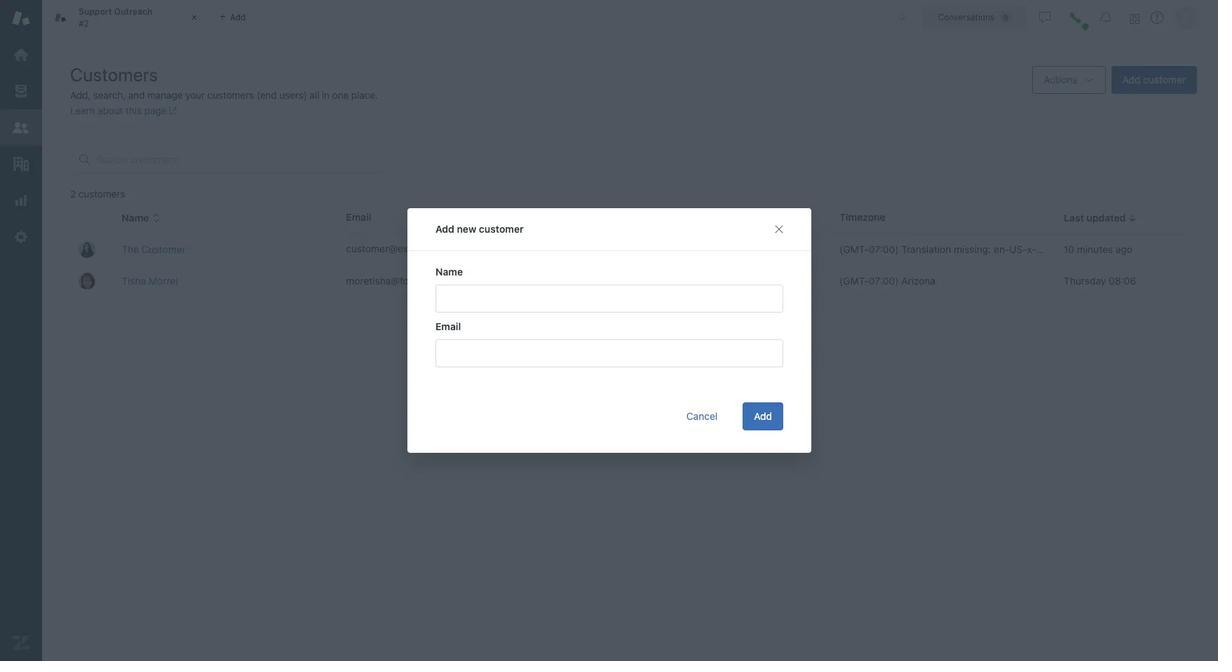 Task type: locate. For each thing, give the bounding box(es) containing it.
customer@example.com
[[346, 243, 458, 255]]

add new customer dialog
[[407, 208, 811, 453]]

1 vertical spatial name
[[435, 266, 463, 278]]

learn about this page link
[[70, 105, 177, 116]]

customers inside customers add, search, and manage your customers (end users) all in one place.
[[207, 89, 254, 101]]

name down new
[[435, 266, 463, 278]]

the
[[122, 243, 139, 255]]

(gmt- for (gmt-07:00) arizona
[[840, 275, 869, 287]]

1 vertical spatial customer
[[479, 223, 523, 235]]

1 horizontal spatial customer
[[1143, 74, 1186, 86]]

1 vertical spatial 07:00)
[[869, 275, 899, 287]]

unverified email image
[[465, 245, 476, 256]]

add inside button
[[1123, 74, 1141, 86]]

(gmt-
[[840, 243, 869, 255], [840, 275, 869, 287]]

0 horizontal spatial customers
[[78, 188, 125, 200]]

name button
[[122, 212, 160, 225]]

08:06
[[1109, 275, 1136, 287]]

en-
[[994, 243, 1010, 255]]

1.txt.timezone.america_los_angeles
[[1037, 243, 1198, 255]]

arizona
[[902, 275, 936, 287]]

missing:
[[954, 243, 991, 255]]

2 07:00) from the top
[[869, 275, 899, 287]]

add customer
[[1123, 74, 1186, 86]]

1 vertical spatial add
[[435, 223, 454, 235]]

learn about this page
[[70, 105, 166, 116]]

0 horizontal spatial add
[[435, 223, 454, 235]]

0 vertical spatial add
[[1123, 74, 1141, 86]]

0 vertical spatial name
[[122, 212, 149, 224]]

support outreach #2
[[79, 6, 153, 28]]

2 horizontal spatial add
[[1123, 74, 1141, 86]]

add button
[[743, 403, 783, 431]]

about
[[98, 105, 123, 116]]

customer right new
[[479, 223, 523, 235]]

cancel
[[686, 410, 717, 422]]

0 horizontal spatial customer
[[479, 223, 523, 235]]

users)
[[279, 89, 307, 101]]

cancel button
[[675, 403, 729, 431]]

customers right 2
[[78, 188, 125, 200]]

conversations button
[[923, 6, 1027, 28]]

1 horizontal spatial name
[[435, 266, 463, 278]]

2 (gmt- from the top
[[840, 275, 869, 287]]

add,
[[70, 89, 91, 101]]

close image
[[187, 11, 201, 25]]

admin image
[[12, 228, 30, 246]]

name
[[122, 212, 149, 224], [435, 266, 463, 278]]

2 vertical spatial add
[[754, 410, 772, 422]]

1 07:00) from the top
[[869, 243, 899, 255]]

add new customer
[[435, 223, 523, 235]]

1 (gmt- from the top
[[840, 243, 869, 255]]

last
[[1064, 212, 1084, 224]]

main element
[[0, 0, 42, 661]]

get started image
[[12, 46, 30, 64]]

customer inside dialog
[[479, 223, 523, 235]]

learn
[[70, 105, 95, 116]]

add for new
[[435, 223, 454, 235]]

customers add, search, and manage your customers (end users) all in one place.
[[70, 64, 378, 101]]

tab
[[42, 0, 210, 35]]

(end
[[257, 89, 277, 101]]

add
[[1123, 74, 1141, 86], [435, 223, 454, 235], [754, 410, 772, 422]]

1 horizontal spatial add
[[754, 410, 772, 422]]

0 vertical spatial customers
[[207, 89, 254, 101]]

0 horizontal spatial name
[[122, 212, 149, 224]]

(gmt- left arizona
[[840, 275, 869, 287]]

add down "zendesk products" image
[[1123, 74, 1141, 86]]

customer
[[1143, 74, 1186, 86], [479, 223, 523, 235]]

(gmt-07:00) translation missing: en-us-x-1.txt.timezone.america_los_angeles
[[840, 243, 1198, 255]]

1 horizontal spatial customers
[[207, 89, 254, 101]]

(gmt- up (gmt-07:00) arizona
[[840, 243, 869, 255]]

reporting image
[[12, 191, 30, 210]]

customers right your
[[207, 89, 254, 101]]

07:00)
[[869, 243, 899, 255], [869, 275, 899, 287]]

add right cancel
[[754, 410, 772, 422]]

07:00) for translation
[[869, 243, 899, 255]]

more
[[693, 274, 717, 286]]

07:00) up (gmt-07:00) arizona
[[869, 243, 899, 255]]

get help image
[[1151, 11, 1164, 24]]

customer down get help icon
[[1143, 74, 1186, 86]]

0 vertical spatial (gmt-
[[840, 243, 869, 255]]

10
[[1064, 243, 1075, 255]]

-
[[570, 242, 575, 254]]

support
[[79, 6, 112, 17]]

07:00) left arizona
[[869, 275, 899, 287]]

0 vertical spatial customer
[[1143, 74, 1186, 86]]

name up 'the'
[[122, 212, 149, 224]]

07:00) for arizona
[[869, 275, 899, 287]]

0 vertical spatial 07:00)
[[869, 243, 899, 255]]

#2
[[79, 18, 89, 28]]

1 vertical spatial (gmt-
[[840, 275, 869, 287]]

one
[[332, 89, 349, 101]]

add left new
[[435, 223, 454, 235]]

us-
[[1010, 243, 1027, 255]]

customers image
[[12, 119, 30, 137]]

tisha morrel
[[122, 275, 178, 287]]

(opens in a new tab) image
[[166, 107, 177, 115]]

customers
[[207, 89, 254, 101], [78, 188, 125, 200]]

customers
[[70, 64, 158, 85]]



Task type: vqa. For each thing, say whether or not it's contained in the screenshot.
on
no



Task type: describe. For each thing, give the bounding box(es) containing it.
email
[[435, 321, 461, 332]]

thursday
[[1064, 275, 1106, 287]]

+1
[[680, 274, 691, 286]]

new
[[457, 223, 476, 235]]

page
[[144, 105, 166, 116]]

in
[[322, 89, 330, 101]]

translation
[[902, 243, 951, 255]]

tabs tab list
[[42, 0, 883, 35]]

outreach
[[114, 6, 153, 17]]

add for customer
[[1123, 74, 1141, 86]]

zendesk products image
[[1130, 14, 1140, 23]]

minutes
[[1077, 243, 1113, 255]]

morrel
[[149, 275, 178, 287]]

tisha morrel link
[[122, 275, 178, 287]]

name inside button
[[122, 212, 149, 224]]

last updated button
[[1064, 212, 1137, 225]]

the customer
[[122, 243, 186, 255]]

x-
[[1027, 243, 1037, 255]]

close modal image
[[773, 224, 785, 235]]

updated
[[1087, 212, 1126, 224]]

2 customers
[[70, 188, 125, 200]]

customer inside button
[[1143, 74, 1186, 86]]

add customer button
[[1112, 66, 1197, 94]]

(gmt-07:00) arizona
[[840, 275, 936, 287]]

the customer link
[[122, 243, 186, 255]]

Name field
[[435, 285, 783, 313]]

brickmortar +1 more
[[633, 274, 717, 286]]

all
[[310, 89, 319, 101]]

zendesk image
[[12, 634, 30, 652]]

last updated
[[1064, 212, 1126, 224]]

2
[[70, 188, 76, 200]]

+1 more button
[[680, 274, 717, 287]]

brickmortar
[[633, 277, 675, 285]]

views image
[[12, 82, 30, 100]]

manage
[[147, 89, 183, 101]]

(gmt- for (gmt-07:00) translation missing: en-us-x-1.txt.timezone.america_los_angeles
[[840, 243, 869, 255]]

organizations image
[[12, 155, 30, 173]]

Email field
[[435, 340, 783, 368]]

moretisha@foodlez.com
[[346, 275, 456, 287]]

new_customer
[[573, 277, 625, 285]]

this
[[126, 105, 142, 116]]

1 vertical spatial customers
[[78, 188, 125, 200]]

thursday 08:06
[[1064, 275, 1136, 287]]

your
[[185, 89, 205, 101]]

name inside add new customer dialog
[[435, 266, 463, 278]]

zendesk support image
[[12, 9, 30, 27]]

and
[[128, 89, 145, 101]]

conversations
[[938, 12, 995, 22]]

add inside button
[[754, 410, 772, 422]]

10 minutes ago
[[1064, 243, 1133, 255]]

Search customers field
[[96, 154, 377, 166]]

search,
[[93, 89, 126, 101]]

customer
[[142, 243, 186, 255]]

place.
[[351, 89, 378, 101]]

tisha
[[122, 275, 146, 287]]

tab containing support outreach
[[42, 0, 210, 35]]

ago
[[1116, 243, 1133, 255]]



